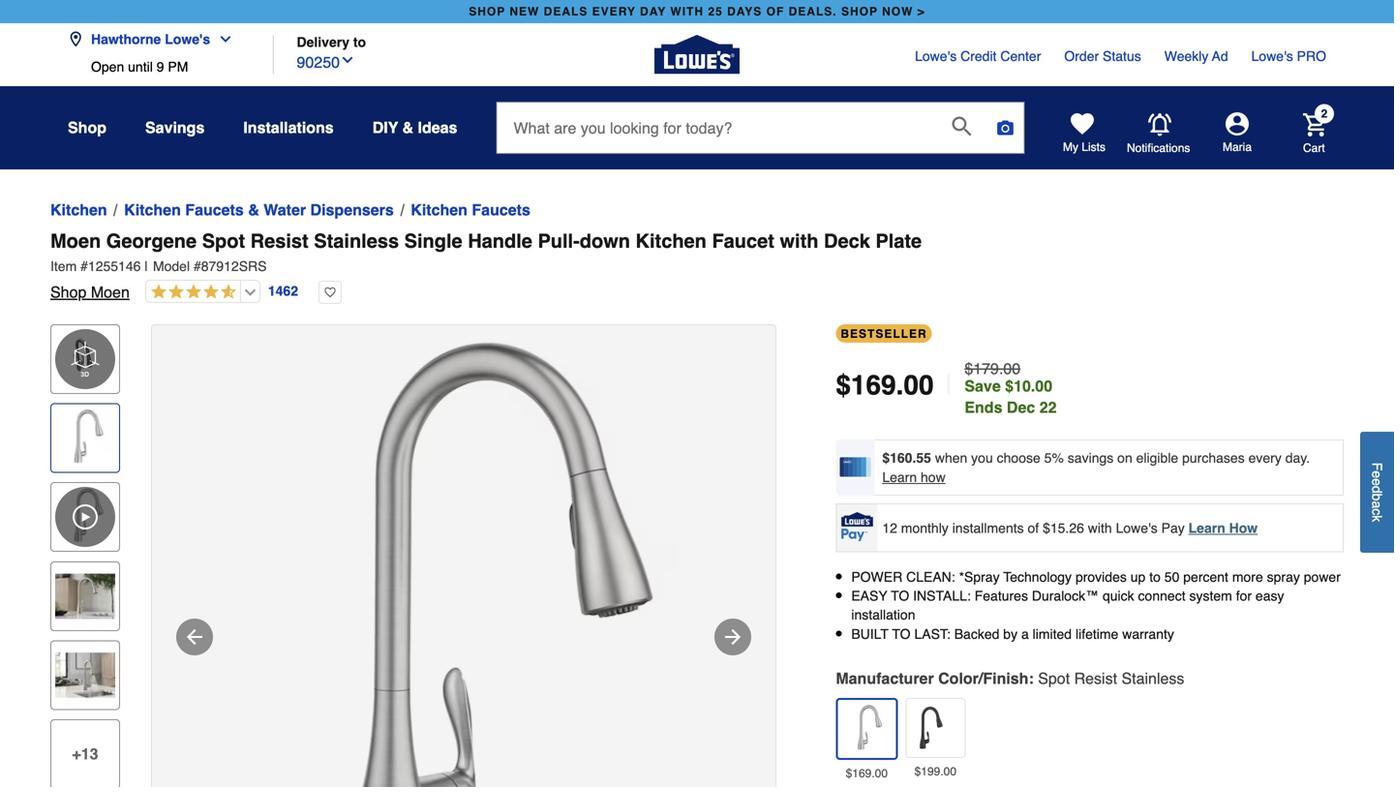 Task type: describe. For each thing, give the bounding box(es) containing it.
50
[[1164, 569, 1179, 585]]

& inside kitchen faucets & water dispensers link
[[248, 201, 259, 219]]

2 e from the top
[[1369, 478, 1385, 486]]

90250 button
[[297, 49, 355, 74]]

shop button
[[68, 110, 106, 145]]

2 # from the left
[[194, 258, 201, 274]]

heart outline image
[[318, 281, 342, 304]]

learn inside $160.55 when you choose 5% savings on eligible purchases every day. learn how
[[882, 470, 917, 485]]

faucet
[[712, 230, 774, 252]]

learn how link
[[1188, 520, 1258, 536]]

shop new deals every day with 25 days of deals. shop now >
[[469, 5, 925, 18]]

deals.
[[789, 5, 837, 18]]

a inside button
[[1369, 501, 1385, 508]]

save
[[965, 377, 1001, 395]]

deals
[[544, 5, 588, 18]]

easy
[[1256, 588, 1284, 604]]

lowes pay logo image
[[838, 512, 876, 541]]

1 vertical spatial moen
[[91, 283, 130, 301]]

open
[[91, 59, 124, 75]]

color/finish
[[938, 669, 1029, 687]]

deck
[[824, 230, 870, 252]]

2
[[1321, 107, 1328, 120]]

to inside power clean: *spray technology provides up to 50 percent more spray power easy to install: features duralock™ quick connect system for easy installation built to last: backed by a limited lifetime warranty
[[1149, 569, 1161, 585]]

every
[[1248, 450, 1282, 466]]

kitchen faucets link
[[411, 198, 530, 222]]

install:
[[913, 588, 971, 604]]

percent
[[1183, 569, 1228, 585]]

pro
[[1297, 48, 1326, 64]]

order status
[[1064, 48, 1141, 64]]

lowe's credit center
[[915, 48, 1041, 64]]

shop new deals every day with 25 days of deals. shop now > link
[[465, 0, 929, 23]]

warranty
[[1122, 626, 1174, 642]]

installments
[[952, 520, 1024, 536]]

until
[[128, 59, 153, 75]]

$10.00
[[1005, 377, 1052, 395]]

lowe's pro
[[1251, 48, 1326, 64]]

kitchen faucets
[[411, 201, 530, 219]]

lowe's home improvement cart image
[[1303, 113, 1326, 136]]

0 vertical spatial to
[[353, 34, 366, 50]]

1 # from the left
[[80, 258, 88, 274]]

chevron down image inside 90250 button
[[340, 52, 355, 68]]

on
[[1117, 450, 1132, 466]]

1 horizontal spatial with
[[1088, 520, 1112, 536]]

features
[[975, 588, 1028, 604]]

4.6 stars image
[[146, 284, 236, 302]]

ad
[[1212, 48, 1228, 64]]

spray
[[1267, 569, 1300, 585]]

hawthorne lowe's
[[91, 31, 210, 47]]

weekly
[[1164, 48, 1209, 64]]

12
[[882, 520, 897, 536]]

with
[[670, 5, 704, 18]]

f
[[1369, 462, 1385, 471]]

0 vertical spatial to
[[891, 588, 909, 604]]

single
[[404, 230, 462, 252]]

search image
[[952, 116, 971, 136]]

manufacturer color/finish : spot resist stainless
[[836, 669, 1184, 687]]

hawthorne lowe's button
[[68, 20, 241, 59]]

credit
[[960, 48, 997, 64]]

handle
[[468, 230, 532, 252]]

of
[[1028, 520, 1039, 536]]

00
[[904, 370, 934, 401]]

1 horizontal spatial spot
[[1038, 669, 1070, 687]]

maria
[[1223, 140, 1252, 154]]

savings button
[[145, 110, 205, 145]]

bestseller
[[841, 327, 927, 341]]

technology
[[1003, 569, 1072, 585]]

built
[[851, 626, 889, 642]]

notifications
[[1127, 141, 1190, 155]]

lowe's inside lowe's pro link
[[1251, 48, 1293, 64]]

moen inside moen georgene spot resist stainless single handle pull-down kitchen faucet with deck plate item # 1255146 | model # 87912srs
[[50, 230, 101, 252]]

1 e from the top
[[1369, 471, 1385, 478]]

shop moen
[[50, 283, 130, 301]]

hawthorne
[[91, 31, 161, 47]]

matte black image
[[910, 703, 961, 753]]

connect
[[1138, 588, 1185, 604]]

my lists link
[[1063, 112, 1106, 155]]

faucets for kitchen faucets & water dispensers
[[185, 201, 244, 219]]

*spray
[[959, 569, 1000, 585]]

$179.00
[[965, 360, 1021, 378]]

duralock™
[[1032, 588, 1099, 604]]

2 shop from the left
[[841, 5, 878, 18]]

order status link
[[1064, 46, 1141, 66]]

lists
[[1082, 140, 1106, 154]]

lifetime
[[1075, 626, 1118, 642]]

0 horizontal spatial chevron down image
[[210, 31, 233, 47]]

1 horizontal spatial learn
[[1188, 520, 1225, 536]]

installations button
[[243, 110, 334, 145]]

moen  #87912srs - thumbnail2 image
[[55, 566, 115, 626]]

system
[[1189, 588, 1232, 604]]

arrow right image
[[721, 625, 744, 649]]

+13 button
[[50, 719, 120, 787]]

moen  #87912srs image
[[152, 325, 775, 787]]

f e e d b a c k button
[[1360, 432, 1394, 553]]

limited
[[1033, 626, 1072, 642]]

monthly
[[901, 520, 949, 536]]

+13
[[72, 745, 98, 763]]

water
[[264, 201, 306, 219]]

now
[[882, 5, 913, 18]]

moen  #87912srs - thumbnail3 image
[[55, 645, 115, 705]]

stainless inside moen georgene spot resist stainless single handle pull-down kitchen faucet with deck plate item # 1255146 | model # 87912srs
[[314, 230, 399, 252]]

camera image
[[996, 118, 1015, 137]]

kitchen for kitchen faucets & water dispensers
[[124, 201, 181, 219]]

moen  #87912srs - thumbnail image
[[55, 408, 115, 468]]



Task type: vqa. For each thing, say whether or not it's contained in the screenshot.
bottom with
yes



Task type: locate. For each thing, give the bounding box(es) containing it.
0 vertical spatial spot
[[202, 230, 245, 252]]

lowe's inside lowe's credit center link
[[915, 48, 957, 64]]

0 horizontal spatial resist
[[250, 230, 309, 252]]

None search field
[[496, 102, 1025, 169]]

moen down the "1255146"
[[91, 283, 130, 301]]

installations
[[243, 119, 334, 136]]

shop down the item on the left top of the page
[[50, 283, 87, 301]]

manufacturer
[[836, 669, 934, 687]]

b
[[1369, 493, 1385, 501]]

by
[[1003, 626, 1018, 642]]

1 vertical spatial resist
[[1074, 669, 1117, 687]]

| right 00
[[945, 368, 953, 402]]

plate
[[875, 230, 922, 252]]

1 horizontal spatial to
[[1149, 569, 1161, 585]]

a inside power clean: *spray technology provides up to 50 percent more spray power easy to install: features duralock™ quick connect system for easy installation built to last: backed by a limited lifetime warranty
[[1021, 626, 1029, 642]]

learn
[[882, 470, 917, 485], [1188, 520, 1225, 536]]

0 vertical spatial a
[[1369, 501, 1385, 508]]

# right model
[[194, 258, 201, 274]]

diy & ideas button
[[372, 110, 457, 145]]

choose
[[997, 450, 1040, 466]]

moen
[[50, 230, 101, 252], [91, 283, 130, 301]]

2 faucets from the left
[[472, 201, 530, 219]]

Search Query text field
[[497, 103, 937, 153]]

learn how button
[[882, 468, 946, 487]]

moen georgene spot resist stainless single handle pull-down kitchen faucet with deck plate item # 1255146 | model # 87912srs
[[50, 230, 922, 274]]

22
[[1039, 398, 1057, 416]]

location image
[[68, 31, 83, 47]]

0 horizontal spatial |
[[145, 258, 148, 274]]

resist
[[250, 230, 309, 252], [1074, 669, 1117, 687]]

lowe's home improvement logo image
[[654, 12, 740, 97]]

0 horizontal spatial stainless
[[314, 230, 399, 252]]

diy
[[372, 119, 398, 136]]

0 vertical spatial stainless
[[314, 230, 399, 252]]

0 horizontal spatial with
[[780, 230, 818, 252]]

1 vertical spatial |
[[945, 368, 953, 402]]

| inside moen georgene spot resist stainless single handle pull-down kitchen faucet with deck plate item # 1255146 | model # 87912srs
[[145, 258, 148, 274]]

arrow left image
[[183, 625, 206, 649]]

provides
[[1075, 569, 1127, 585]]

kitchen link
[[50, 198, 107, 222]]

kitchen up the item on the left top of the page
[[50, 201, 107, 219]]

1 vertical spatial chevron down image
[[340, 52, 355, 68]]

1 horizontal spatial &
[[402, 119, 413, 136]]

1 vertical spatial learn
[[1188, 520, 1225, 536]]

$160.55
[[882, 450, 931, 466]]

to up 'installation' at the right of page
[[891, 588, 909, 604]]

learn right "pay"
[[1188, 520, 1225, 536]]

0 vertical spatial &
[[402, 119, 413, 136]]

0 vertical spatial learn
[[882, 470, 917, 485]]

9
[[157, 59, 164, 75]]

shop for shop
[[68, 119, 106, 136]]

weekly ad
[[1164, 48, 1228, 64]]

new
[[510, 5, 540, 18]]

& left "water"
[[248, 201, 259, 219]]

spot up 87912srs
[[202, 230, 245, 252]]

resist inside moen georgene spot resist stainless single handle pull-down kitchen faucet with deck plate item # 1255146 | model # 87912srs
[[250, 230, 309, 252]]

0 vertical spatial |
[[145, 258, 148, 274]]

resist down "water"
[[250, 230, 309, 252]]

1 vertical spatial to
[[892, 626, 911, 642]]

shop left the new
[[469, 5, 505, 18]]

you
[[971, 450, 993, 466]]

diy & ideas
[[372, 119, 457, 136]]

dispensers
[[310, 201, 394, 219]]

| left model
[[145, 258, 148, 274]]

lowe's left pro
[[1251, 48, 1293, 64]]

faucets
[[185, 201, 244, 219], [472, 201, 530, 219]]

my
[[1063, 140, 1078, 154]]

1 vertical spatial to
[[1149, 569, 1161, 585]]

quick
[[1103, 588, 1134, 604]]

d
[[1369, 486, 1385, 493]]

backed
[[954, 626, 999, 642]]

my lists
[[1063, 140, 1106, 154]]

lowe's home improvement lists image
[[1071, 112, 1094, 136]]

shop down open
[[68, 119, 106, 136]]

0 vertical spatial shop
[[68, 119, 106, 136]]

georgene
[[106, 230, 197, 252]]

chevron down image
[[210, 31, 233, 47], [340, 52, 355, 68]]

with right $15.26
[[1088, 520, 1112, 536]]

0 horizontal spatial spot
[[202, 230, 245, 252]]

1 horizontal spatial chevron down image
[[340, 52, 355, 68]]

faucets up handle
[[472, 201, 530, 219]]

0 horizontal spatial &
[[248, 201, 259, 219]]

model
[[153, 258, 190, 274]]

kitchen up item number 1 2 5 5 1 4 6 and model number 8 7 9 1 2 s r s element on the top of the page
[[636, 230, 707, 252]]

lowe's up pm in the top left of the page
[[165, 31, 210, 47]]

stainless down dispensers at the left top of page
[[314, 230, 399, 252]]

days
[[727, 5, 762, 18]]

status
[[1103, 48, 1141, 64]]

0 vertical spatial with
[[780, 230, 818, 252]]

$ 169 . 00
[[836, 370, 934, 401]]

kitchen faucets & water dispensers link
[[124, 198, 394, 222]]

>
[[918, 5, 925, 18]]

1 faucets from the left
[[185, 201, 244, 219]]

to left 50
[[1149, 569, 1161, 585]]

0 horizontal spatial shop
[[469, 5, 505, 18]]

savings
[[145, 119, 205, 136]]

clean:
[[906, 569, 955, 585]]

lowe's inside hawthorne lowe's button
[[165, 31, 210, 47]]

kitchen
[[50, 201, 107, 219], [124, 201, 181, 219], [411, 201, 468, 219], [636, 230, 707, 252]]

kitchen up 'single'
[[411, 201, 468, 219]]

0 horizontal spatial learn
[[882, 470, 917, 485]]

faucets for kitchen faucets
[[472, 201, 530, 219]]

power
[[1304, 569, 1341, 585]]

power clean: *spray technology provides up to 50 percent more spray power easy to install: features duralock™ quick connect system for easy installation built to last: backed by a limited lifetime warranty
[[851, 569, 1341, 642]]

kitchen for kitchen
[[50, 201, 107, 219]]

& inside diy & ideas button
[[402, 119, 413, 136]]

# right the item on the left top of the page
[[80, 258, 88, 274]]

kitchen inside moen georgene spot resist stainless single handle pull-down kitchen faucet with deck plate item # 1255146 | model # 87912srs
[[636, 230, 707, 252]]

1 horizontal spatial shop
[[841, 5, 878, 18]]

e up b
[[1369, 478, 1385, 486]]

every
[[592, 5, 636, 18]]

open until 9 pm
[[91, 59, 188, 75]]

1 horizontal spatial |
[[945, 368, 953, 402]]

:
[[1029, 669, 1034, 687]]

c
[[1369, 508, 1385, 515]]

1 horizontal spatial resist
[[1074, 669, 1117, 687]]

0 vertical spatial chevron down image
[[210, 31, 233, 47]]

spot inside moen georgene spot resist stainless single handle pull-down kitchen faucet with deck plate item # 1255146 | model # 87912srs
[[202, 230, 245, 252]]

1255146
[[88, 258, 141, 274]]

1462
[[268, 283, 298, 299]]

a up k
[[1369, 501, 1385, 508]]

of
[[766, 5, 784, 18]]

up
[[1130, 569, 1146, 585]]

delivery
[[297, 34, 349, 50]]

$169.00
[[846, 767, 888, 780]]

1 horizontal spatial stainless
[[1121, 669, 1184, 687]]

shop for shop moen
[[50, 283, 87, 301]]

1 horizontal spatial #
[[194, 258, 201, 274]]

a right by
[[1021, 626, 1029, 642]]

resist down lifetime
[[1074, 669, 1117, 687]]

& right diy
[[402, 119, 413, 136]]

lowe's left "pay"
[[1116, 520, 1158, 536]]

0 horizontal spatial #
[[80, 258, 88, 274]]

to right delivery
[[353, 34, 366, 50]]

kitchen for kitchen faucets
[[411, 201, 468, 219]]

0 horizontal spatial to
[[353, 34, 366, 50]]

.
[[896, 370, 904, 401]]

5%
[[1044, 450, 1064, 466]]

eligible
[[1136, 450, 1178, 466]]

faucets up 87912srs
[[185, 201, 244, 219]]

how
[[921, 470, 946, 485]]

last:
[[914, 626, 950, 642]]

delivery to
[[297, 34, 366, 50]]

down
[[580, 230, 630, 252]]

1 shop from the left
[[469, 5, 505, 18]]

lowe's left credit
[[915, 48, 957, 64]]

learn down $160.55 at the right bottom of the page
[[882, 470, 917, 485]]

when
[[935, 450, 967, 466]]

e up d at the right bottom of page
[[1369, 471, 1385, 478]]

spot right : at bottom
[[1038, 669, 1070, 687]]

0 vertical spatial moen
[[50, 230, 101, 252]]

moen up the item on the left top of the page
[[50, 230, 101, 252]]

169
[[851, 370, 896, 401]]

save $10.00 ends dec 22
[[965, 377, 1057, 416]]

shop left now
[[841, 5, 878, 18]]

12 monthly installments of $15.26 with lowe's pay learn how
[[882, 520, 1258, 536]]

kitchen up georgene
[[124, 201, 181, 219]]

day
[[640, 5, 666, 18]]

0 horizontal spatial faucets
[[185, 201, 244, 219]]

0 vertical spatial resist
[[250, 230, 309, 252]]

$15.26
[[1043, 520, 1084, 536]]

1 vertical spatial shop
[[50, 283, 87, 301]]

savings
[[1068, 450, 1114, 466]]

item number 1 2 5 5 1 4 6 and model number 8 7 9 1 2 s r s element
[[50, 257, 1344, 276]]

stainless down warranty
[[1121, 669, 1184, 687]]

spot resist stainless image
[[842, 704, 892, 754]]

1 vertical spatial &
[[248, 201, 259, 219]]

with inside moen georgene spot resist stainless single handle pull-down kitchen faucet with deck plate item # 1255146 | model # 87912srs
[[780, 230, 818, 252]]

1 vertical spatial with
[[1088, 520, 1112, 536]]

1 vertical spatial a
[[1021, 626, 1029, 642]]

87912srs
[[201, 258, 267, 274]]

ends
[[965, 398, 1002, 416]]

lowe's home improvement notification center image
[[1148, 113, 1171, 136]]

how
[[1229, 520, 1258, 536]]

order
[[1064, 48, 1099, 64]]

1 horizontal spatial a
[[1369, 501, 1385, 508]]

0 horizontal spatial a
[[1021, 626, 1029, 642]]

with left the deck
[[780, 230, 818, 252]]

1 vertical spatial spot
[[1038, 669, 1070, 687]]

1 vertical spatial stainless
[[1121, 669, 1184, 687]]

1 horizontal spatial faucets
[[472, 201, 530, 219]]

to down 'installation' at the right of page
[[892, 626, 911, 642]]

f e e d b a c k
[[1369, 462, 1385, 522]]



